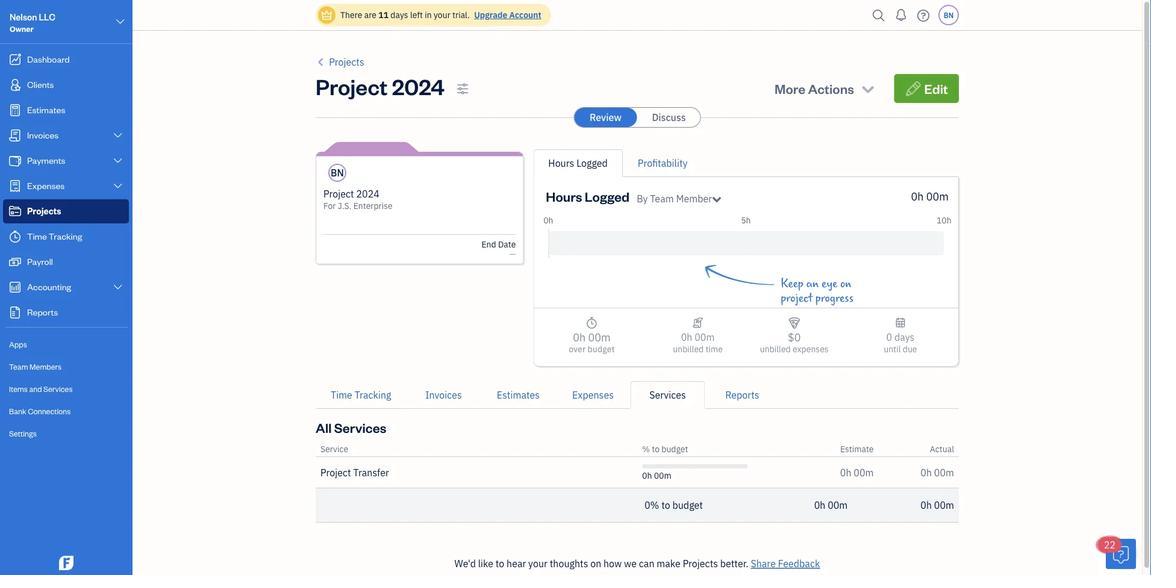 Task type: describe. For each thing, give the bounding box(es) containing it.
payroll link
[[3, 250, 129, 274]]

over
[[569, 344, 586, 355]]

actual
[[930, 444, 955, 455]]

$0 unbilled expenses
[[760, 330, 829, 355]]

clients link
[[3, 73, 129, 97]]

we
[[624, 558, 637, 570]]

share feedback button
[[751, 557, 820, 571]]

clients
[[27, 79, 54, 90]]

%
[[642, 444, 650, 455]]

for
[[324, 200, 336, 212]]

chevron large down image
[[112, 156, 124, 166]]

trial.
[[453, 9, 470, 20]]

all
[[316, 419, 332, 436]]

1 horizontal spatial services
[[334, 419, 387, 436]]

estimate image
[[8, 104, 22, 116]]

team members
[[9, 362, 62, 372]]

go to help image
[[914, 6, 934, 24]]

money image
[[8, 256, 22, 268]]

0h 00m over budget
[[569, 330, 615, 355]]

payroll
[[27, 256, 53, 267]]

feedback
[[778, 558, 820, 570]]

services link
[[631, 381, 705, 409]]

progress
[[816, 292, 854, 305]]

freshbooks image
[[57, 556, 76, 571]]

1 horizontal spatial tracking
[[355, 389, 391, 402]]

client image
[[8, 79, 22, 91]]

expenses
[[793, 344, 829, 355]]

by team member
[[637, 193, 712, 205]]

until
[[884, 344, 901, 355]]

dashboard link
[[3, 48, 129, 72]]

bank
[[9, 407, 26, 416]]

timetracking image
[[586, 316, 598, 330]]

1 vertical spatial reports link
[[705, 381, 780, 409]]

1 vertical spatial expenses link
[[556, 381, 631, 409]]

items and services link
[[3, 379, 129, 400]]

invoices image
[[693, 316, 704, 330]]

team inside team members "link"
[[9, 362, 28, 372]]

2024 for project 2024 for j.s. enterprise
[[356, 188, 380, 200]]

invoices inside main 'element'
[[27, 129, 59, 141]]

11
[[379, 9, 389, 20]]

discuss
[[652, 111, 686, 124]]

there are 11 days left in your trial. upgrade account
[[341, 9, 542, 20]]

members
[[30, 362, 62, 372]]

connections
[[28, 407, 71, 416]]

1 vertical spatial estimates
[[497, 389, 540, 402]]

how
[[604, 558, 622, 570]]

edit link
[[895, 74, 959, 103]]

discuss link
[[638, 108, 701, 127]]

0h 00m unbilled time
[[673, 331, 723, 355]]

0 vertical spatial your
[[434, 9, 451, 20]]

1 vertical spatial time tracking
[[331, 389, 391, 402]]

expenses image
[[789, 316, 801, 330]]

chevronleft image
[[316, 55, 327, 69]]

are
[[364, 9, 377, 20]]

logged inside hours logged button
[[577, 157, 608, 170]]

on inside keep an eye on project progress
[[841, 277, 852, 290]]

reports inside main 'element'
[[27, 306, 58, 318]]

dashboard image
[[8, 54, 22, 66]]

invoice image
[[8, 130, 22, 142]]

by
[[637, 193, 648, 205]]

actions
[[809, 80, 855, 97]]

project 2024
[[316, 72, 445, 100]]

team members link
[[3, 357, 129, 378]]

1 vertical spatial time
[[331, 389, 353, 402]]

00m inside 0h 00m over budget
[[588, 330, 611, 344]]

team inside hours logged group by field
[[650, 193, 674, 205]]

bank connections link
[[3, 401, 129, 422]]

nelson llc owner
[[10, 11, 55, 34]]

1 vertical spatial hours
[[546, 188, 583, 205]]

due
[[903, 344, 918, 355]]

estimate
[[841, 444, 874, 455]]

llc
[[39, 11, 55, 23]]

we'd like to hear your thoughts on how we can make projects better. share feedback
[[455, 558, 820, 570]]

service
[[321, 444, 348, 455]]

—
[[510, 249, 516, 260]]

main element
[[0, 0, 163, 576]]

days inside 0 days until due
[[895, 331, 915, 344]]

22
[[1105, 539, 1116, 552]]

in
[[425, 9, 432, 20]]

more
[[775, 80, 806, 97]]

chart image
[[8, 281, 22, 294]]

service button
[[321, 444, 348, 455]]

bank connections
[[9, 407, 71, 416]]

0 horizontal spatial days
[[391, 9, 408, 20]]

more actions
[[775, 80, 855, 97]]

2024 for project 2024
[[392, 72, 445, 100]]

project transfer
[[321, 466, 389, 479]]

share
[[751, 558, 776, 570]]

unbilled inside 0h 00m unbilled time
[[673, 344, 704, 355]]

expenses inside main 'element'
[[27, 180, 65, 191]]

upgrade
[[474, 9, 508, 20]]

budget for 0%
[[673, 499, 703, 512]]

1 horizontal spatial invoices
[[426, 389, 462, 402]]

bn button
[[939, 5, 959, 25]]

accounting link
[[3, 275, 129, 300]]

hours logged button
[[549, 156, 608, 171]]

resource center badge image
[[1107, 539, 1137, 570]]

project for project transfer
[[321, 466, 351, 479]]

make
[[657, 558, 681, 570]]

payments
[[27, 155, 65, 166]]

chevrondown image
[[860, 80, 877, 97]]

1 vertical spatial hours logged
[[546, 188, 630, 205]]

there
[[341, 9, 362, 20]]

chevron large down image for accounting
[[112, 283, 124, 292]]

can
[[639, 558, 655, 570]]

crown image
[[321, 9, 333, 21]]

time
[[706, 344, 723, 355]]

transfer
[[353, 466, 389, 479]]

time tracking inside main 'element'
[[27, 231, 82, 242]]

$0
[[788, 330, 801, 344]]



Task type: vqa. For each thing, say whether or not it's contained in the screenshot.
leftmost New Expense
no



Task type: locate. For each thing, give the bounding box(es) containing it.
0 vertical spatial expenses link
[[3, 174, 129, 198]]

0 horizontal spatial tracking
[[49, 231, 82, 242]]

report image
[[8, 307, 22, 319]]

and
[[29, 384, 42, 394]]

to right %
[[652, 444, 660, 455]]

keep an eye on project progress
[[781, 277, 854, 305]]

projects right project icon
[[27, 205, 61, 217]]

services up service button on the left
[[334, 419, 387, 436]]

0 horizontal spatial time
[[27, 231, 47, 242]]

projects
[[329, 56, 364, 68], [27, 205, 61, 217], [683, 558, 718, 570]]

1 vertical spatial estimates link
[[481, 381, 556, 409]]

1 vertical spatial team
[[9, 362, 28, 372]]

invoices link
[[3, 124, 129, 148], [406, 381, 481, 409]]

1 horizontal spatial estimates link
[[481, 381, 556, 409]]

payments link
[[3, 149, 129, 173]]

logged left by
[[585, 188, 630, 205]]

1 vertical spatial logged
[[585, 188, 630, 205]]

time tracking down projects link
[[27, 231, 82, 242]]

0 vertical spatial invoices
[[27, 129, 59, 141]]

1 vertical spatial budget
[[662, 444, 688, 455]]

0 horizontal spatial invoices
[[27, 129, 59, 141]]

unbilled inside $0 unbilled expenses
[[760, 344, 791, 355]]

project 2024 for j.s. enterprise
[[324, 188, 393, 212]]

0 horizontal spatial estimates
[[27, 104, 65, 115]]

estimates inside main 'element'
[[27, 104, 65, 115]]

0 vertical spatial on
[[841, 277, 852, 290]]

estimates link for services link
[[481, 381, 556, 409]]

apps link
[[3, 334, 129, 356]]

unbilled
[[673, 344, 704, 355], [760, 344, 791, 355]]

projects inside main 'element'
[[27, 205, 61, 217]]

0 horizontal spatial unbilled
[[673, 344, 704, 355]]

reports link down time
[[705, 381, 780, 409]]

time tracking link down projects link
[[3, 225, 129, 249]]

to
[[652, 444, 660, 455], [662, 499, 671, 512], [496, 558, 505, 570]]

00m inside 0h 00m unbilled time
[[695, 331, 715, 344]]

better.
[[721, 558, 749, 570]]

more actions button
[[764, 74, 888, 103]]

hours inside button
[[549, 157, 575, 170]]

0 vertical spatial time tracking
[[27, 231, 82, 242]]

0% to budget
[[645, 499, 703, 512]]

unbilled left time
[[673, 344, 704, 355]]

services up % to budget
[[650, 389, 686, 402]]

0 horizontal spatial invoices link
[[3, 124, 129, 148]]

2 horizontal spatial services
[[650, 389, 686, 402]]

0 vertical spatial 2024
[[392, 72, 445, 100]]

0 days until due
[[884, 331, 918, 355]]

0 horizontal spatial reports
[[27, 306, 58, 318]]

date
[[498, 239, 516, 250]]

0 horizontal spatial team
[[9, 362, 28, 372]]

budget right 0%
[[673, 499, 703, 512]]

projects link
[[3, 199, 129, 224]]

settings for this project image
[[457, 81, 469, 96]]

tracking inside main 'element'
[[49, 231, 82, 242]]

settings
[[9, 429, 37, 439]]

all services
[[316, 419, 387, 436]]

budget inside 0h 00m over budget
[[588, 344, 615, 355]]

0 horizontal spatial services
[[43, 384, 73, 394]]

0 vertical spatial invoices link
[[3, 124, 129, 148]]

projects right chevronleft image
[[329, 56, 364, 68]]

1 horizontal spatial projects
[[329, 56, 364, 68]]

0 horizontal spatial time tracking
[[27, 231, 82, 242]]

1 horizontal spatial invoices link
[[406, 381, 481, 409]]

bn
[[944, 10, 954, 20], [331, 167, 344, 179]]

00m
[[927, 189, 949, 203], [588, 330, 611, 344], [695, 331, 715, 344], [854, 466, 874, 479], [935, 466, 955, 479], [654, 470, 672, 482], [828, 499, 848, 512], [935, 499, 955, 512]]

hours logged
[[549, 157, 608, 170], [546, 188, 630, 205]]

invoices link inside main 'element'
[[3, 124, 129, 148]]

left
[[410, 9, 423, 20]]

1 unbilled from the left
[[673, 344, 704, 355]]

chevron large down image for invoices
[[112, 131, 124, 140]]

1 horizontal spatial expenses
[[573, 389, 614, 402]]

1 vertical spatial bn
[[331, 167, 344, 179]]

1 horizontal spatial reports link
[[705, 381, 780, 409]]

1 vertical spatial time tracking link
[[316, 381, 406, 409]]

projects inside button
[[329, 56, 364, 68]]

0 vertical spatial team
[[650, 193, 674, 205]]

team right by
[[650, 193, 674, 205]]

expenses down "over"
[[573, 389, 614, 402]]

project for project 2024 for j.s. enterprise
[[324, 188, 354, 200]]

edit
[[925, 80, 949, 97]]

1 vertical spatial your
[[529, 558, 548, 570]]

0 vertical spatial reports
[[27, 306, 58, 318]]

1 vertical spatial expenses
[[573, 389, 614, 402]]

project inside project 2024 for j.s. enterprise
[[324, 188, 354, 200]]

an
[[807, 277, 819, 290]]

estimates link for payments link
[[3, 98, 129, 122]]

budget right %
[[662, 444, 688, 455]]

0h 00m
[[911, 189, 949, 203], [841, 466, 874, 479], [921, 466, 955, 479], [642, 470, 672, 482], [815, 499, 848, 512], [921, 499, 955, 512]]

1 vertical spatial tracking
[[355, 389, 391, 402]]

account
[[510, 9, 542, 20]]

0 horizontal spatial estimates link
[[3, 98, 129, 122]]

bn up project 2024 for j.s. enterprise
[[331, 167, 344, 179]]

payment image
[[8, 155, 22, 167]]

0 vertical spatial time
[[27, 231, 47, 242]]

1 vertical spatial days
[[895, 331, 915, 344]]

0
[[887, 331, 893, 344]]

hours logged down hours logged button
[[546, 188, 630, 205]]

1 vertical spatial on
[[591, 558, 602, 570]]

0 vertical spatial hours logged
[[549, 157, 608, 170]]

0 horizontal spatial expenses
[[27, 180, 65, 191]]

services
[[43, 384, 73, 394], [650, 389, 686, 402], [334, 419, 387, 436]]

0 vertical spatial hours
[[549, 157, 575, 170]]

hours logged down review
[[549, 157, 608, 170]]

project
[[316, 72, 388, 100], [324, 188, 354, 200], [321, 466, 351, 479]]

enterprise
[[354, 200, 393, 212]]

owner
[[10, 24, 34, 34]]

1 horizontal spatial reports
[[726, 389, 760, 402]]

logged down review
[[577, 157, 608, 170]]

time
[[27, 231, 47, 242], [331, 389, 353, 402]]

time up 'all services'
[[331, 389, 353, 402]]

0 vertical spatial logged
[[577, 157, 608, 170]]

1 vertical spatial 2024
[[356, 188, 380, 200]]

your right hear
[[529, 558, 548, 570]]

1 horizontal spatial 2024
[[392, 72, 445, 100]]

time right timer icon
[[27, 231, 47, 242]]

2 vertical spatial to
[[496, 558, 505, 570]]

1 vertical spatial invoices link
[[406, 381, 481, 409]]

expenses
[[27, 180, 65, 191], [573, 389, 614, 402]]

2024 left settings for this project image
[[392, 72, 445, 100]]

2 unbilled from the left
[[760, 344, 791, 355]]

0 horizontal spatial expenses link
[[3, 174, 129, 198]]

reports link down accounting link
[[3, 301, 129, 325]]

services inside main 'element'
[[43, 384, 73, 394]]

1 horizontal spatial bn
[[944, 10, 954, 20]]

0 vertical spatial bn
[[944, 10, 954, 20]]

bn inside the bn dropdown button
[[944, 10, 954, 20]]

bn right 'go to help' icon
[[944, 10, 954, 20]]

1 horizontal spatial time tracking link
[[316, 381, 406, 409]]

1 horizontal spatial time tracking
[[331, 389, 391, 402]]

1 horizontal spatial your
[[529, 558, 548, 570]]

22 button
[[1099, 538, 1137, 570]]

your
[[434, 9, 451, 20], [529, 558, 548, 570]]

0 horizontal spatial your
[[434, 9, 451, 20]]

0 vertical spatial tracking
[[49, 231, 82, 242]]

days right 11
[[391, 9, 408, 20]]

1 horizontal spatial estimates
[[497, 389, 540, 402]]

1 horizontal spatial on
[[841, 277, 852, 290]]

1 horizontal spatial team
[[650, 193, 674, 205]]

hear
[[507, 558, 526, 570]]

project image
[[8, 206, 22, 218]]

Hours Logged Group By field
[[637, 192, 722, 206]]

1 vertical spatial reports
[[726, 389, 760, 402]]

project
[[781, 292, 813, 305]]

2 horizontal spatial projects
[[683, 558, 718, 570]]

days down calendar image
[[895, 331, 915, 344]]

end
[[482, 239, 496, 250]]

0 vertical spatial days
[[391, 9, 408, 20]]

notifications image
[[892, 3, 911, 27]]

project for project 2024
[[316, 72, 388, 100]]

estimates link
[[3, 98, 129, 122], [481, 381, 556, 409]]

0 horizontal spatial on
[[591, 558, 602, 570]]

apps
[[9, 340, 27, 350]]

items
[[9, 384, 28, 394]]

0 vertical spatial estimates link
[[3, 98, 129, 122]]

time tracking up 'all services'
[[331, 389, 391, 402]]

on left how
[[591, 558, 602, 570]]

0 vertical spatial time tracking link
[[3, 225, 129, 249]]

1 horizontal spatial unbilled
[[760, 344, 791, 355]]

0 vertical spatial reports link
[[3, 301, 129, 325]]

0 vertical spatial to
[[652, 444, 660, 455]]

chevron large down image
[[115, 14, 126, 29], [112, 131, 124, 140], [112, 181, 124, 191], [112, 283, 124, 292]]

invoices
[[27, 129, 59, 141], [426, 389, 462, 402]]

time inside main 'element'
[[27, 231, 47, 242]]

2 vertical spatial budget
[[673, 499, 703, 512]]

0%
[[645, 499, 660, 512]]

we'd
[[455, 558, 476, 570]]

j.s.
[[338, 200, 352, 212]]

your right in
[[434, 9, 451, 20]]

dashboard
[[27, 53, 70, 65]]

budget right "over"
[[588, 344, 615, 355]]

2 horizontal spatial to
[[662, 499, 671, 512]]

1 horizontal spatial expenses link
[[556, 381, 631, 409]]

0 horizontal spatial time tracking link
[[3, 225, 129, 249]]

1 horizontal spatial to
[[652, 444, 660, 455]]

% to budget
[[642, 444, 688, 455]]

2 vertical spatial projects
[[683, 558, 718, 570]]

chevron large down image for expenses
[[112, 181, 124, 191]]

unbilled down expenses icon
[[760, 344, 791, 355]]

team up items
[[9, 362, 28, 372]]

2024 right j.s.
[[356, 188, 380, 200]]

search image
[[870, 6, 889, 24]]

projects right make
[[683, 558, 718, 570]]

0 horizontal spatial bn
[[331, 167, 344, 179]]

reports link
[[3, 301, 129, 325], [705, 381, 780, 409]]

tracking up 'all services'
[[355, 389, 391, 402]]

tracking
[[49, 231, 82, 242], [355, 389, 391, 402]]

expenses link down payments link
[[3, 174, 129, 198]]

review link
[[575, 108, 637, 127]]

5h
[[741, 215, 751, 226]]

expenses link down "over"
[[556, 381, 631, 409]]

to right like
[[496, 558, 505, 570]]

0 horizontal spatial 2024
[[356, 188, 380, 200]]

to right 0%
[[662, 499, 671, 512]]

profitability button
[[638, 156, 688, 171]]

expense image
[[8, 180, 22, 192]]

1 vertical spatial projects
[[27, 205, 61, 217]]

10h
[[937, 215, 952, 226]]

profitability
[[638, 157, 688, 170]]

upgrade account link
[[472, 9, 542, 20]]

eye
[[822, 277, 838, 290]]

keep
[[781, 277, 804, 290]]

0h inside 0h 00m unbilled time
[[681, 331, 693, 344]]

0h inside 0h 00m over budget
[[573, 330, 586, 344]]

0 horizontal spatial reports link
[[3, 301, 129, 325]]

timer image
[[8, 231, 22, 243]]

1 horizontal spatial time
[[331, 389, 353, 402]]

on right the eye
[[841, 277, 852, 290]]

thoughts
[[550, 558, 588, 570]]

accounting
[[27, 281, 71, 293]]

0 horizontal spatial projects
[[27, 205, 61, 217]]

end date —
[[482, 239, 516, 260]]

0 vertical spatial projects
[[329, 56, 364, 68]]

to for %
[[652, 444, 660, 455]]

0 vertical spatial project
[[316, 72, 388, 100]]

0 vertical spatial expenses
[[27, 180, 65, 191]]

expenses down payments
[[27, 180, 65, 191]]

0 horizontal spatial to
[[496, 558, 505, 570]]

budget for %
[[662, 444, 688, 455]]

0 vertical spatial estimates
[[27, 104, 65, 115]]

tracking down projects link
[[49, 231, 82, 242]]

2 vertical spatial project
[[321, 466, 351, 479]]

2024 inside project 2024 for j.s. enterprise
[[356, 188, 380, 200]]

calendar image
[[895, 316, 907, 330]]

services right and on the bottom left of the page
[[43, 384, 73, 394]]

1 vertical spatial invoices
[[426, 389, 462, 402]]

pencil image
[[906, 80, 922, 97]]

projects button
[[316, 55, 364, 69]]

0 vertical spatial budget
[[588, 344, 615, 355]]

to for 0%
[[662, 499, 671, 512]]

estimates
[[27, 104, 65, 115], [497, 389, 540, 402]]

1 horizontal spatial days
[[895, 331, 915, 344]]

1 vertical spatial to
[[662, 499, 671, 512]]

reports
[[27, 306, 58, 318], [726, 389, 760, 402]]

days
[[391, 9, 408, 20], [895, 331, 915, 344]]

1 vertical spatial project
[[324, 188, 354, 200]]

settings link
[[3, 424, 129, 445]]

time tracking link up 'all services'
[[316, 381, 406, 409]]



